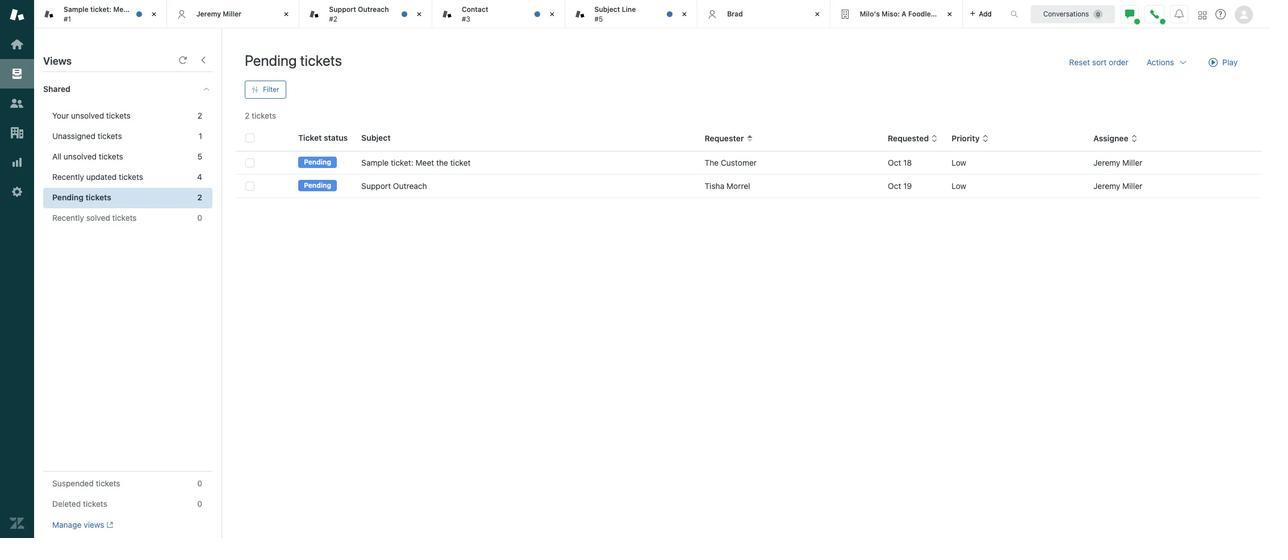 Task type: describe. For each thing, give the bounding box(es) containing it.
subject for subject line #5
[[595, 5, 620, 14]]

row containing support outreach
[[236, 175, 1262, 198]]

support outreach #2
[[329, 5, 389, 23]]

ticket
[[298, 133, 322, 143]]

0 for recently solved tickets
[[197, 213, 202, 223]]

tickets up deleted tickets on the left of page
[[96, 479, 120, 489]]

line
[[622, 5, 636, 14]]

tab containing subject line
[[565, 0, 698, 28]]

oct 19
[[888, 181, 912, 191]]

reset sort order button
[[1061, 51, 1138, 74]]

shared heading
[[34, 72, 222, 106]]

jeremy inside tab
[[196, 10, 221, 18]]

the for sample ticket: meet the ticket #1
[[132, 5, 143, 14]]

1
[[199, 131, 202, 141]]

2 down filter button
[[245, 111, 250, 120]]

solved
[[86, 213, 110, 223]]

organizations image
[[10, 126, 24, 140]]

4
[[197, 172, 202, 182]]

reset
[[1070, 57, 1091, 67]]

1 vertical spatial miller
[[1123, 158, 1143, 168]]

oct 18
[[888, 158, 912, 168]]

miso:
[[882, 10, 900, 18]]

foodlez
[[909, 10, 935, 18]]

ticket: for sample ticket: meet the ticket
[[391, 158, 414, 168]]

recently updated tickets
[[52, 172, 143, 182]]

5
[[198, 152, 202, 161]]

views image
[[10, 67, 24, 81]]

tickets right updated
[[119, 172, 143, 182]]

subsidiary
[[937, 10, 973, 18]]

get started image
[[10, 37, 24, 52]]

2 for your unsolved tickets
[[198, 111, 202, 120]]

(opens in a new tab) image
[[104, 523, 113, 529]]

ticket for sample ticket: meet the ticket
[[451, 158, 471, 168]]

tickets down filter button
[[252, 111, 276, 120]]

views
[[84, 521, 104, 530]]

3 close image from the left
[[679, 9, 691, 20]]

collapse views pane image
[[199, 56, 208, 65]]

ticket status
[[298, 133, 348, 143]]

reporting image
[[10, 155, 24, 170]]

play
[[1223, 57, 1238, 67]]

unassigned
[[52, 131, 95, 141]]

1 low from the top
[[952, 158, 967, 168]]

18
[[904, 158, 912, 168]]

close image for milo's miso: a foodlez subsidiary
[[945, 9, 956, 20]]

conversations button
[[1032, 5, 1116, 23]]

assignee button
[[1094, 134, 1138, 144]]

jeremy miller inside tab
[[196, 10, 242, 18]]

status
[[324, 133, 348, 143]]

admin image
[[10, 185, 24, 200]]

requested
[[888, 134, 929, 143]]

manage
[[52, 521, 82, 530]]

the
[[705, 158, 719, 168]]

brad tab
[[698, 0, 831, 28]]

tickets down shared dropdown button
[[106, 111, 131, 120]]

0 horizontal spatial pending tickets
[[52, 193, 111, 202]]

subject line #5
[[595, 5, 636, 23]]

oct for oct 18
[[888, 158, 902, 168]]

0 vertical spatial pending tickets
[[245, 52, 342, 69]]

1 vertical spatial jeremy miller
[[1094, 158, 1143, 168]]

1 vertical spatial jeremy
[[1094, 158, 1121, 168]]

tab containing sample ticket: meet the ticket
[[34, 0, 167, 28]]

ticket: for sample ticket: meet the ticket #1
[[90, 5, 112, 14]]

zendesk support image
[[10, 7, 24, 22]]

sample ticket: meet the ticket link
[[362, 157, 471, 169]]

morrel
[[727, 181, 751, 191]]

play button
[[1200, 51, 1248, 74]]

unassigned tickets
[[52, 131, 122, 141]]

2 low from the top
[[952, 181, 967, 191]]

suspended
[[52, 479, 94, 489]]

tickets right solved at the top of the page
[[112, 213, 137, 223]]

2 vertical spatial jeremy
[[1094, 181, 1121, 191]]

tabs tab list
[[34, 0, 999, 28]]

tab containing support outreach
[[300, 0, 433, 28]]

meet for sample ticket: meet the ticket #1
[[113, 5, 130, 14]]

main element
[[0, 0, 34, 539]]

subject for subject
[[362, 133, 391, 143]]

updated
[[86, 172, 117, 182]]

#1
[[64, 14, 71, 23]]

support outreach link
[[362, 181, 427, 192]]

customer
[[721, 158, 757, 168]]

milo's miso: a foodlez subsidiary
[[860, 10, 973, 18]]

sample ticket: meet the ticket
[[362, 158, 471, 168]]

zendesk products image
[[1199, 11, 1207, 19]]

priority button
[[952, 134, 989, 144]]

sample ticket: meet the ticket #1
[[64, 5, 164, 23]]

assignee
[[1094, 134, 1129, 143]]

the customer
[[705, 158, 757, 168]]

tab containing contact
[[433, 0, 565, 28]]

milo's
[[860, 10, 880, 18]]

#2
[[329, 14, 338, 23]]

conversations
[[1044, 9, 1090, 18]]

refresh views pane image
[[178, 56, 188, 65]]

close image for jeremy miller
[[281, 9, 292, 20]]



Task type: locate. For each thing, give the bounding box(es) containing it.
close image inside jeremy miller tab
[[281, 9, 292, 20]]

close image
[[148, 9, 160, 20], [547, 9, 558, 20]]

outreach inside the support outreach #2
[[358, 5, 389, 14]]

shared
[[43, 84, 70, 94]]

0 horizontal spatial ticket:
[[90, 5, 112, 14]]

1 vertical spatial subject
[[362, 133, 391, 143]]

1 horizontal spatial ticket:
[[391, 158, 414, 168]]

1 vertical spatial support
[[362, 181, 391, 191]]

ticket
[[145, 5, 164, 14], [451, 158, 471, 168]]

meet
[[113, 5, 130, 14], [416, 158, 434, 168]]

unsolved for your
[[71, 111, 104, 120]]

views
[[43, 55, 72, 67]]

close image for contact
[[547, 9, 558, 20]]

1 horizontal spatial pending tickets
[[245, 52, 342, 69]]

19
[[904, 181, 912, 191]]

suspended tickets
[[52, 479, 120, 489]]

tickets up updated
[[99, 152, 123, 161]]

sample up support outreach at the top of the page
[[362, 158, 389, 168]]

order
[[1110, 57, 1129, 67]]

close image right foodlez
[[945, 9, 956, 20]]

0 horizontal spatial sample
[[64, 5, 89, 14]]

miller inside tab
[[223, 10, 242, 18]]

1 vertical spatial oct
[[888, 181, 902, 191]]

0 vertical spatial oct
[[888, 158, 902, 168]]

sample up #1
[[64, 5, 89, 14]]

close image left the #2
[[281, 9, 292, 20]]

meet for sample ticket: meet the ticket
[[416, 158, 434, 168]]

0 horizontal spatial meet
[[113, 5, 130, 14]]

3 0 from the top
[[197, 500, 202, 509]]

unsolved up unassigned tickets
[[71, 111, 104, 120]]

1 horizontal spatial close image
[[547, 9, 558, 20]]

0 vertical spatial outreach
[[358, 5, 389, 14]]

0 horizontal spatial the
[[132, 5, 143, 14]]

oct for oct 19
[[888, 181, 902, 191]]

meet inside 'sample ticket: meet the ticket #1'
[[113, 5, 130, 14]]

0 vertical spatial the
[[132, 5, 143, 14]]

sample for sample ticket: meet the ticket #1
[[64, 5, 89, 14]]

jeremy miller tab
[[167, 0, 300, 28]]

ticket: inside 'sample ticket: meet the ticket #1'
[[90, 5, 112, 14]]

miller
[[223, 10, 242, 18], [1123, 158, 1143, 168], [1123, 181, 1143, 191]]

0 for suspended tickets
[[197, 479, 202, 489]]

0 vertical spatial jeremy
[[196, 10, 221, 18]]

the
[[132, 5, 143, 14], [437, 158, 448, 168]]

2 vertical spatial jeremy miller
[[1094, 181, 1143, 191]]

0 vertical spatial sample
[[64, 5, 89, 14]]

1 vertical spatial recently
[[52, 213, 84, 223]]

0 vertical spatial low
[[952, 158, 967, 168]]

1 horizontal spatial ticket
[[451, 158, 471, 168]]

your
[[52, 111, 69, 120]]

actions
[[1147, 57, 1175, 67]]

0 vertical spatial subject
[[595, 5, 620, 14]]

brad
[[728, 10, 743, 18]]

2 up 1
[[198, 111, 202, 120]]

priority
[[952, 134, 980, 143]]

2
[[198, 111, 202, 120], [245, 111, 250, 120], [197, 193, 202, 202]]

subject
[[595, 5, 620, 14], [362, 133, 391, 143]]

1 horizontal spatial sample
[[362, 158, 389, 168]]

1 horizontal spatial outreach
[[393, 181, 427, 191]]

4 close image from the left
[[812, 9, 824, 20]]

0 horizontal spatial subject
[[362, 133, 391, 143]]

support outreach
[[362, 181, 427, 191]]

2 row from the top
[[236, 175, 1262, 198]]

2 0 from the top
[[197, 479, 202, 489]]

0
[[197, 213, 202, 223], [197, 479, 202, 489], [197, 500, 202, 509]]

unsolved
[[71, 111, 104, 120], [64, 152, 97, 161]]

unsolved down 'unassigned' in the top left of the page
[[64, 152, 97, 161]]

oct left 18
[[888, 158, 902, 168]]

1 oct from the top
[[888, 158, 902, 168]]

recently left solved at the top of the page
[[52, 213, 84, 223]]

0 vertical spatial recently
[[52, 172, 84, 182]]

0 horizontal spatial ticket
[[145, 5, 164, 14]]

1 vertical spatial pending tickets
[[52, 193, 111, 202]]

add
[[980, 9, 992, 18]]

2 tickets
[[245, 111, 276, 120]]

support down the sample ticket: meet the ticket link
[[362, 181, 391, 191]]

close image left #3
[[414, 9, 425, 20]]

unsolved for all
[[64, 152, 97, 161]]

1 0 from the top
[[197, 213, 202, 223]]

0 vertical spatial support
[[329, 5, 356, 14]]

sample for sample ticket: meet the ticket
[[362, 158, 389, 168]]

low
[[952, 158, 967, 168], [952, 181, 967, 191]]

a
[[902, 10, 907, 18]]

actions button
[[1138, 51, 1198, 74]]

0 vertical spatial meet
[[113, 5, 130, 14]]

0 vertical spatial 0
[[197, 213, 202, 223]]

pending tickets up the recently solved tickets at top
[[52, 193, 111, 202]]

sort
[[1093, 57, 1107, 67]]

0 vertical spatial miller
[[223, 10, 242, 18]]

support inside "link"
[[362, 181, 391, 191]]

tickets up solved at the top of the page
[[86, 193, 111, 202]]

row containing sample ticket: meet the ticket
[[236, 152, 1262, 175]]

customers image
[[10, 96, 24, 111]]

row up morrel at the top of the page
[[236, 152, 1262, 175]]

1 horizontal spatial support
[[362, 181, 391, 191]]

support up the #2
[[329, 5, 356, 14]]

manage views link
[[52, 521, 113, 531]]

tickets down the #2
[[300, 52, 342, 69]]

filter button
[[245, 81, 286, 99]]

0 vertical spatial ticket
[[145, 5, 164, 14]]

the for sample ticket: meet the ticket
[[437, 158, 448, 168]]

2 close image from the left
[[414, 9, 425, 20]]

button displays agent's chat status as online. image
[[1126, 9, 1135, 18]]

row down customer
[[236, 175, 1262, 198]]

all unsolved tickets
[[52, 152, 123, 161]]

1 vertical spatial ticket
[[451, 158, 471, 168]]

2 tab from the left
[[300, 0, 433, 28]]

outreach inside "link"
[[393, 181, 427, 191]]

deleted tickets
[[52, 500, 107, 509]]

recently down all
[[52, 172, 84, 182]]

close image for brad
[[812, 9, 824, 20]]

support
[[329, 5, 356, 14], [362, 181, 391, 191]]

1 vertical spatial ticket:
[[391, 158, 414, 168]]

1 vertical spatial sample
[[362, 158, 389, 168]]

5 close image from the left
[[945, 9, 956, 20]]

0 for deleted tickets
[[197, 500, 202, 509]]

jeremy miller
[[196, 10, 242, 18], [1094, 158, 1143, 168], [1094, 181, 1143, 191]]

#5
[[595, 14, 603, 23]]

1 vertical spatial meet
[[416, 158, 434, 168]]

milo's miso: a foodlez subsidiary tab
[[831, 0, 973, 28]]

0 vertical spatial unsolved
[[71, 111, 104, 120]]

requester button
[[705, 134, 753, 144]]

1 horizontal spatial the
[[437, 158, 448, 168]]

tickets
[[300, 52, 342, 69], [106, 111, 131, 120], [252, 111, 276, 120], [98, 131, 122, 141], [99, 152, 123, 161], [119, 172, 143, 182], [86, 193, 111, 202], [112, 213, 137, 223], [96, 479, 120, 489], [83, 500, 107, 509]]

reset sort order
[[1070, 57, 1129, 67]]

add button
[[964, 0, 999, 28]]

4 tab from the left
[[565, 0, 698, 28]]

tickets up views
[[83, 500, 107, 509]]

1 horizontal spatial subject
[[595, 5, 620, 14]]

oct
[[888, 158, 902, 168], [888, 181, 902, 191]]

tab
[[34, 0, 167, 28], [300, 0, 433, 28], [433, 0, 565, 28], [565, 0, 698, 28]]

your unsolved tickets
[[52, 111, 131, 120]]

support inside the support outreach #2
[[329, 5, 356, 14]]

1 tab from the left
[[34, 0, 167, 28]]

0 horizontal spatial support
[[329, 5, 356, 14]]

2 for pending tickets
[[197, 193, 202, 202]]

jeremy
[[196, 10, 221, 18], [1094, 158, 1121, 168], [1094, 181, 1121, 191]]

2 vertical spatial miller
[[1123, 181, 1143, 191]]

1 horizontal spatial meet
[[416, 158, 434, 168]]

0 vertical spatial jeremy miller
[[196, 10, 242, 18]]

requester
[[705, 134, 744, 143]]

close image for sample ticket: meet the ticket
[[148, 9, 160, 20]]

1 vertical spatial outreach
[[393, 181, 427, 191]]

support for support outreach #2
[[329, 5, 356, 14]]

tisha morrel
[[705, 181, 751, 191]]

recently solved tickets
[[52, 213, 137, 223]]

outreach
[[358, 5, 389, 14], [393, 181, 427, 191]]

1 close image from the left
[[281, 9, 292, 20]]

#3
[[462, 14, 471, 23]]

tickets down your unsolved tickets
[[98, 131, 122, 141]]

close image inside 'brad' "tab"
[[812, 9, 824, 20]]

0 horizontal spatial close image
[[148, 9, 160, 20]]

tisha
[[705, 181, 725, 191]]

close image
[[281, 9, 292, 20], [414, 9, 425, 20], [679, 9, 691, 20], [812, 9, 824, 20], [945, 9, 956, 20]]

shared button
[[34, 72, 191, 106]]

requested button
[[888, 134, 939, 144]]

1 vertical spatial 0
[[197, 479, 202, 489]]

contact #3
[[462, 5, 489, 23]]

2 down 4
[[197, 193, 202, 202]]

manage views
[[52, 521, 104, 530]]

subject right the status
[[362, 133, 391, 143]]

contact
[[462, 5, 489, 14]]

1 row from the top
[[236, 152, 1262, 175]]

pending tickets up filter
[[245, 52, 342, 69]]

zendesk image
[[10, 517, 24, 531]]

all
[[52, 152, 61, 161]]

filter
[[263, 85, 279, 94]]

get help image
[[1216, 9, 1227, 19]]

ticket for sample ticket: meet the ticket #1
[[145, 5, 164, 14]]

subject up the #5
[[595, 5, 620, 14]]

2 close image from the left
[[547, 9, 558, 20]]

deleted
[[52, 500, 81, 509]]

1 vertical spatial unsolved
[[64, 152, 97, 161]]

subject inside subject line #5
[[595, 5, 620, 14]]

2 oct from the top
[[888, 181, 902, 191]]

close image inside the milo's miso: a foodlez subsidiary 'tab'
[[945, 9, 956, 20]]

0 vertical spatial ticket:
[[90, 5, 112, 14]]

2 vertical spatial 0
[[197, 500, 202, 509]]

row
[[236, 152, 1262, 175], [236, 175, 1262, 198]]

outreach for support outreach
[[393, 181, 427, 191]]

close image left milo's at top right
[[812, 9, 824, 20]]

pending
[[245, 52, 297, 69], [304, 158, 331, 167], [304, 181, 331, 190], [52, 193, 84, 202]]

notifications image
[[1175, 9, 1185, 18]]

1 recently from the top
[[52, 172, 84, 182]]

0 horizontal spatial outreach
[[358, 5, 389, 14]]

sample inside 'sample ticket: meet the ticket #1'
[[64, 5, 89, 14]]

2 recently from the top
[[52, 213, 84, 223]]

pending tickets
[[245, 52, 342, 69], [52, 193, 111, 202]]

sample
[[64, 5, 89, 14], [362, 158, 389, 168]]

1 vertical spatial the
[[437, 158, 448, 168]]

the inside 'sample ticket: meet the ticket #1'
[[132, 5, 143, 14]]

ticket inside 'sample ticket: meet the ticket #1'
[[145, 5, 164, 14]]

recently for recently updated tickets
[[52, 172, 84, 182]]

close image left brad at the right top of the page
[[679, 9, 691, 20]]

recently
[[52, 172, 84, 182], [52, 213, 84, 223]]

1 close image from the left
[[148, 9, 160, 20]]

1 vertical spatial low
[[952, 181, 967, 191]]

3 tab from the left
[[433, 0, 565, 28]]

oct left 19
[[888, 181, 902, 191]]

ticket:
[[90, 5, 112, 14], [391, 158, 414, 168]]

support for support outreach
[[362, 181, 391, 191]]

recently for recently solved tickets
[[52, 213, 84, 223]]

outreach for support outreach #2
[[358, 5, 389, 14]]

meet inside the sample ticket: meet the ticket link
[[416, 158, 434, 168]]



Task type: vqa. For each thing, say whether or not it's contained in the screenshot.
0
yes



